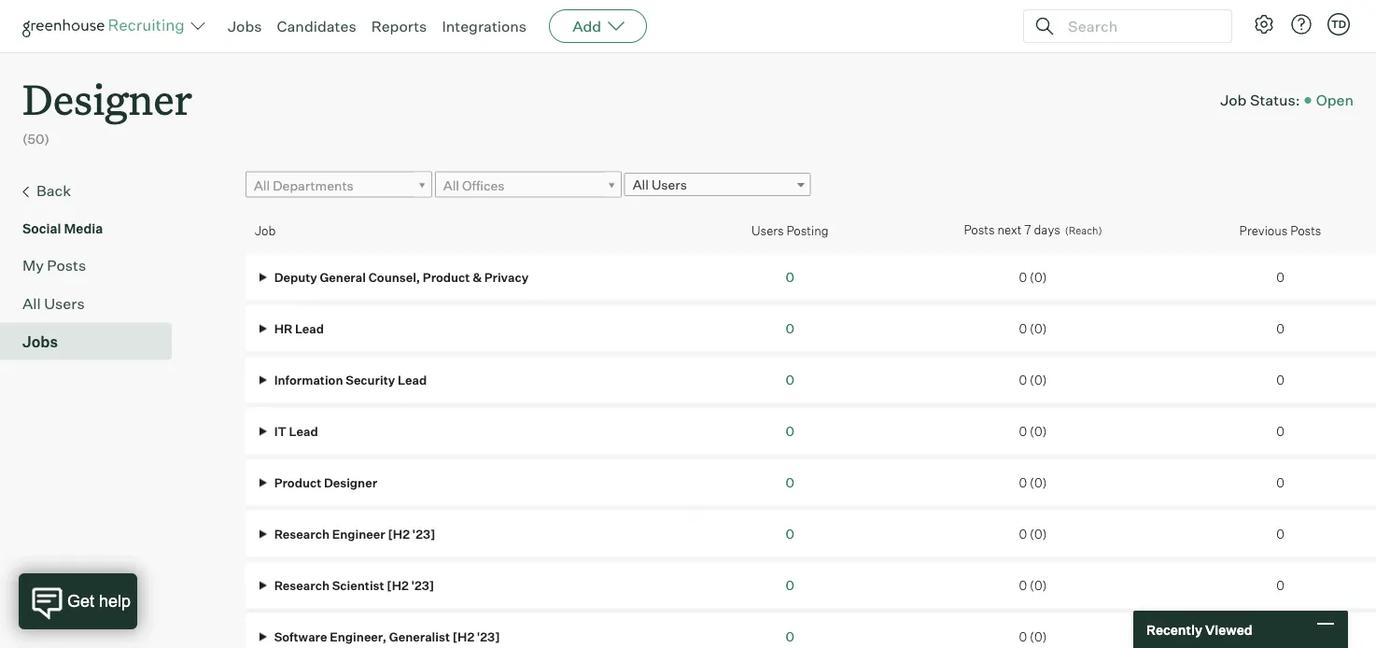 Task type: locate. For each thing, give the bounding box(es) containing it.
6 0 (0) from the top
[[1019, 526, 1047, 541]]

1 horizontal spatial jobs link
[[228, 17, 262, 35]]

8 0 link from the top
[[786, 628, 795, 645]]

1 vertical spatial users
[[752, 223, 784, 238]]

greenhouse recruiting image
[[22, 15, 190, 37]]

[h2 right engineer
[[388, 526, 410, 541]]

7 0 link from the top
[[786, 577, 795, 593]]

product designer
[[272, 475, 377, 490]]

td
[[1332, 18, 1347, 30]]

jobs left candidates link
[[228, 17, 262, 35]]

all users link
[[624, 173, 811, 196], [22, 292, 164, 314]]

0 link
[[786, 269, 795, 285], [786, 320, 795, 336], [786, 371, 795, 388], [786, 423, 795, 439], [786, 474, 795, 490], [786, 525, 795, 542], [786, 577, 795, 593], [786, 628, 795, 645]]

1 horizontal spatial users
[[652, 177, 687, 193]]

designer up research engineer [h2 '23]
[[324, 475, 377, 490]]

0 vertical spatial [h2
[[388, 526, 410, 541]]

hr
[[274, 321, 292, 336]]

1 vertical spatial '23]
[[411, 578, 434, 592]]

6 0 link from the top
[[786, 525, 795, 542]]

0 horizontal spatial users
[[44, 294, 85, 313]]

research down product designer
[[274, 526, 330, 541]]

1 research from the top
[[274, 526, 330, 541]]

'23] up generalist
[[411, 578, 434, 592]]

product left &
[[423, 269, 470, 284]]

0 (0) for hr lead
[[1019, 321, 1047, 336]]

0 vertical spatial all users
[[633, 177, 687, 193]]

research for engineer
[[274, 526, 330, 541]]

my posts link
[[22, 254, 164, 276]]

recently
[[1147, 621, 1203, 638]]

(0) for software engineer, generalist [h2 '23]
[[1030, 629, 1047, 644]]

engineer,
[[330, 629, 387, 644]]

posts for my posts
[[47, 256, 86, 274]]

all users
[[633, 177, 687, 193], [22, 294, 85, 313]]

candidates
[[277, 17, 356, 35]]

product
[[423, 269, 470, 284], [274, 475, 321, 490]]

0 link for hr lead
[[786, 320, 795, 336]]

lead right security
[[398, 372, 427, 387]]

job status:
[[1221, 91, 1301, 109]]

5 0 (0) from the top
[[1019, 475, 1047, 490]]

designer down greenhouse recruiting image
[[22, 71, 192, 126]]

users
[[652, 177, 687, 193], [752, 223, 784, 238], [44, 294, 85, 313]]

2 0 (0) from the top
[[1019, 321, 1047, 336]]

designer
[[22, 71, 192, 126], [324, 475, 377, 490]]

(0)
[[1030, 269, 1047, 284], [1030, 321, 1047, 336], [1030, 372, 1047, 387], [1030, 423, 1047, 438], [1030, 475, 1047, 490], [1030, 526, 1047, 541], [1030, 578, 1047, 592], [1030, 629, 1047, 644]]

7 0 (0) from the top
[[1019, 578, 1047, 592]]

0 horizontal spatial posts
[[47, 256, 86, 274]]

deputy
[[274, 269, 317, 284]]

scientist
[[332, 578, 384, 592]]

all users link up users posting
[[624, 173, 811, 196]]

0 (0)
[[1019, 269, 1047, 284], [1019, 321, 1047, 336], [1019, 372, 1047, 387], [1019, 423, 1047, 438], [1019, 475, 1047, 490], [1019, 526, 1047, 541], [1019, 578, 1047, 592], [1019, 629, 1047, 644]]

job for job status:
[[1221, 91, 1247, 109]]

1 horizontal spatial all users link
[[624, 173, 811, 196]]

1 horizontal spatial designer
[[324, 475, 377, 490]]

0 vertical spatial designer
[[22, 71, 192, 126]]

jobs link down my posts link
[[22, 330, 164, 353]]

2 vertical spatial lead
[[289, 423, 318, 438]]

0 horizontal spatial job
[[255, 223, 276, 238]]

2 horizontal spatial users
[[752, 223, 784, 238]]

[h2 for scientist
[[387, 578, 409, 592]]

2 horizontal spatial posts
[[1291, 223, 1322, 238]]

3 (0) from the top
[[1030, 372, 1047, 387]]

5 0 link from the top
[[786, 474, 795, 490]]

2 0 link from the top
[[786, 320, 795, 336]]

2 research from the top
[[274, 578, 330, 592]]

research
[[274, 526, 330, 541], [274, 578, 330, 592]]

1 vertical spatial jobs link
[[22, 330, 164, 353]]

'23] right engineer
[[412, 526, 435, 541]]

0 vertical spatial product
[[423, 269, 470, 284]]

0 horizontal spatial product
[[274, 475, 321, 490]]

4 0 link from the top
[[786, 423, 795, 439]]

0 horizontal spatial all users
[[22, 294, 85, 313]]

3 0 (0) from the top
[[1019, 372, 1047, 387]]

2 (0) from the top
[[1030, 321, 1047, 336]]

posts right my
[[47, 256, 86, 274]]

1 vertical spatial [h2
[[387, 578, 409, 592]]

posts right previous
[[1291, 223, 1322, 238]]

8 (0) from the top
[[1030, 629, 1047, 644]]

0 (0) for research scientist [h2 '23]
[[1019, 578, 1047, 592]]

4 (0) from the top
[[1030, 423, 1047, 438]]

0 (0) for it lead
[[1019, 423, 1047, 438]]

1 vertical spatial lead
[[398, 372, 427, 387]]

0
[[786, 269, 795, 285], [1019, 269, 1027, 284], [1277, 269, 1285, 284], [786, 320, 795, 336], [1019, 321, 1027, 336], [1277, 321, 1285, 336], [786, 371, 795, 388], [1019, 372, 1027, 387], [1277, 372, 1285, 387], [786, 423, 795, 439], [1019, 423, 1027, 438], [1277, 423, 1285, 438], [786, 474, 795, 490], [1019, 475, 1027, 490], [1277, 475, 1285, 490], [786, 525, 795, 542], [1019, 526, 1027, 541], [1277, 526, 1285, 541], [786, 577, 795, 593], [1019, 578, 1027, 592], [1277, 578, 1285, 592], [786, 628, 795, 645], [1019, 629, 1027, 644]]

posts next 7 days (reach)
[[964, 222, 1102, 237]]

back
[[36, 181, 71, 200]]

my posts
[[22, 256, 86, 274]]

offices
[[462, 177, 505, 193]]

3 0 link from the top
[[786, 371, 795, 388]]

1 (0) from the top
[[1030, 269, 1047, 284]]

'23]
[[412, 526, 435, 541], [411, 578, 434, 592], [477, 629, 500, 644]]

[h2 for engineer
[[388, 526, 410, 541]]

0 vertical spatial job
[[1221, 91, 1247, 109]]

lead for hr lead
[[295, 321, 324, 336]]

jobs link
[[228, 17, 262, 35], [22, 330, 164, 353]]

td button
[[1324, 9, 1354, 39]]

2 vertical spatial users
[[44, 294, 85, 313]]

job left status:
[[1221, 91, 1247, 109]]

(50)
[[22, 131, 49, 147]]

1 vertical spatial job
[[255, 223, 276, 238]]

1 vertical spatial all users link
[[22, 292, 164, 314]]

1 vertical spatial designer
[[324, 475, 377, 490]]

'23] for research scientist [h2 '23]
[[411, 578, 434, 592]]

back link
[[22, 179, 164, 203]]

research up software
[[274, 578, 330, 592]]

1 horizontal spatial jobs
[[228, 17, 262, 35]]

0 vertical spatial research
[[274, 526, 330, 541]]

1 vertical spatial research
[[274, 578, 330, 592]]

lead right hr
[[295, 321, 324, 336]]

candidates link
[[277, 17, 356, 35]]

software
[[274, 629, 327, 644]]

jobs down my
[[22, 332, 58, 351]]

8 0 (0) from the top
[[1019, 629, 1047, 644]]

1 horizontal spatial job
[[1221, 91, 1247, 109]]

privacy
[[484, 269, 529, 284]]

job for job
[[255, 223, 276, 238]]

6 (0) from the top
[[1030, 526, 1047, 541]]

[h2 right generalist
[[453, 629, 475, 644]]

0 link for information security lead
[[786, 371, 795, 388]]

lead
[[295, 321, 324, 336], [398, 372, 427, 387], [289, 423, 318, 438]]

2 vertical spatial '23]
[[477, 629, 500, 644]]

'23] right generalist
[[477, 629, 500, 644]]

job
[[1221, 91, 1247, 109], [255, 223, 276, 238]]

it
[[274, 423, 287, 438]]

0 link for deputy general counsel, product & privacy
[[786, 269, 795, 285]]

all
[[633, 177, 649, 193], [254, 177, 270, 193], [443, 177, 459, 193], [22, 294, 41, 313]]

recently viewed
[[1147, 621, 1253, 638]]

designer link
[[22, 52, 192, 130]]

posts left next
[[964, 222, 995, 237]]

1 0 (0) from the top
[[1019, 269, 1047, 284]]

reports
[[371, 17, 427, 35]]

0 vertical spatial '23]
[[412, 526, 435, 541]]

1 vertical spatial all users
[[22, 294, 85, 313]]

0 horizontal spatial jobs link
[[22, 330, 164, 353]]

(0) for it lead
[[1030, 423, 1047, 438]]

generalist
[[389, 629, 450, 644]]

posts
[[964, 222, 995, 237], [1291, 223, 1322, 238], [47, 256, 86, 274]]

[h2
[[388, 526, 410, 541], [387, 578, 409, 592], [453, 629, 475, 644]]

all offices link
[[435, 172, 622, 199]]

lead for it lead
[[289, 423, 318, 438]]

1 horizontal spatial all users
[[633, 177, 687, 193]]

Search text field
[[1064, 13, 1215, 40]]

0 horizontal spatial jobs
[[22, 332, 58, 351]]

0 vertical spatial jobs link
[[228, 17, 262, 35]]

7 (0) from the top
[[1030, 578, 1047, 592]]

0 (0) for software engineer, generalist [h2 '23]
[[1019, 629, 1047, 644]]

jobs link left candidates link
[[228, 17, 262, 35]]

0 vertical spatial lead
[[295, 321, 324, 336]]

5 (0) from the top
[[1030, 475, 1047, 490]]

status:
[[1250, 91, 1301, 109]]

4 0 (0) from the top
[[1019, 423, 1047, 438]]

[h2 right scientist on the bottom
[[387, 578, 409, 592]]

lead right it
[[289, 423, 318, 438]]

1 0 link from the top
[[786, 269, 795, 285]]

all users link down my posts link
[[22, 292, 164, 314]]

job up deputy
[[255, 223, 276, 238]]

0 horizontal spatial all users link
[[22, 292, 164, 314]]

jobs
[[228, 17, 262, 35], [22, 332, 58, 351]]

product down it lead at the bottom of page
[[274, 475, 321, 490]]



Task type: describe. For each thing, give the bounding box(es) containing it.
counsel,
[[369, 269, 420, 284]]

(0) for research scientist [h2 '23]
[[1030, 578, 1047, 592]]

1 vertical spatial jobs
[[22, 332, 58, 351]]

(0) for deputy general counsel, product & privacy
[[1030, 269, 1047, 284]]

0 (0) for product designer
[[1019, 475, 1047, 490]]

all offices
[[443, 177, 505, 193]]

(0) for product designer
[[1030, 475, 1047, 490]]

0 (0) for deputy general counsel, product & privacy
[[1019, 269, 1047, 284]]

0 vertical spatial all users link
[[624, 173, 811, 196]]

information
[[274, 372, 343, 387]]

1 vertical spatial product
[[274, 475, 321, 490]]

next
[[998, 222, 1022, 237]]

0 horizontal spatial designer
[[22, 71, 192, 126]]

research engineer [h2 '23]
[[272, 526, 435, 541]]

0 vertical spatial users
[[652, 177, 687, 193]]

reports link
[[371, 17, 427, 35]]

previous posts
[[1240, 223, 1322, 238]]

it lead
[[272, 423, 318, 438]]

0 link for software engineer, generalist [h2 '23]
[[786, 628, 795, 645]]

7
[[1025, 222, 1032, 237]]

0 link for research scientist [h2 '23]
[[786, 577, 795, 593]]

research scientist [h2 '23]
[[272, 578, 434, 592]]

viewed
[[1205, 621, 1253, 638]]

(0) for hr lead
[[1030, 321, 1047, 336]]

0 link for it lead
[[786, 423, 795, 439]]

0 (0) for research engineer [h2 '23]
[[1019, 526, 1047, 541]]

posts for previous posts
[[1291, 223, 1322, 238]]

all departments
[[254, 177, 354, 193]]

security
[[346, 372, 395, 387]]

days
[[1034, 222, 1061, 237]]

1 horizontal spatial posts
[[964, 222, 995, 237]]

0 vertical spatial jobs
[[228, 17, 262, 35]]

1 horizontal spatial product
[[423, 269, 470, 284]]

departments
[[273, 177, 354, 193]]

research for scientist
[[274, 578, 330, 592]]

social media
[[22, 220, 103, 236]]

0 link for research engineer [h2 '23]
[[786, 525, 795, 542]]

(0) for information security lead
[[1030, 372, 1047, 387]]

users posting
[[752, 223, 829, 238]]

(0) for research engineer [h2 '23]
[[1030, 526, 1047, 541]]

information security lead
[[272, 372, 427, 387]]

2 vertical spatial [h2
[[453, 629, 475, 644]]

all departments link
[[245, 172, 432, 199]]

(reach)
[[1065, 224, 1102, 237]]

deputy general counsel, product & privacy
[[272, 269, 529, 284]]

add
[[573, 17, 602, 35]]

media
[[64, 220, 103, 236]]

software engineer, generalist [h2 '23]
[[272, 629, 500, 644]]

posting
[[787, 223, 829, 238]]

&
[[473, 269, 482, 284]]

engineer
[[332, 526, 385, 541]]

designer (50)
[[22, 71, 192, 147]]

0 (0) for information security lead
[[1019, 372, 1047, 387]]

previous
[[1240, 223, 1288, 238]]

my
[[22, 256, 44, 274]]

add button
[[549, 9, 647, 43]]

'23] for research engineer [h2 '23]
[[412, 526, 435, 541]]

0 link for product designer
[[786, 474, 795, 490]]

open
[[1316, 91, 1354, 109]]

integrations link
[[442, 17, 527, 35]]

hr lead
[[272, 321, 324, 336]]

integrations
[[442, 17, 527, 35]]

configure image
[[1253, 13, 1276, 35]]

social
[[22, 220, 61, 236]]

td button
[[1328, 13, 1350, 35]]

general
[[320, 269, 366, 284]]



Task type: vqa. For each thing, say whether or not it's contained in the screenshot.
(0) related to IT Lead
yes



